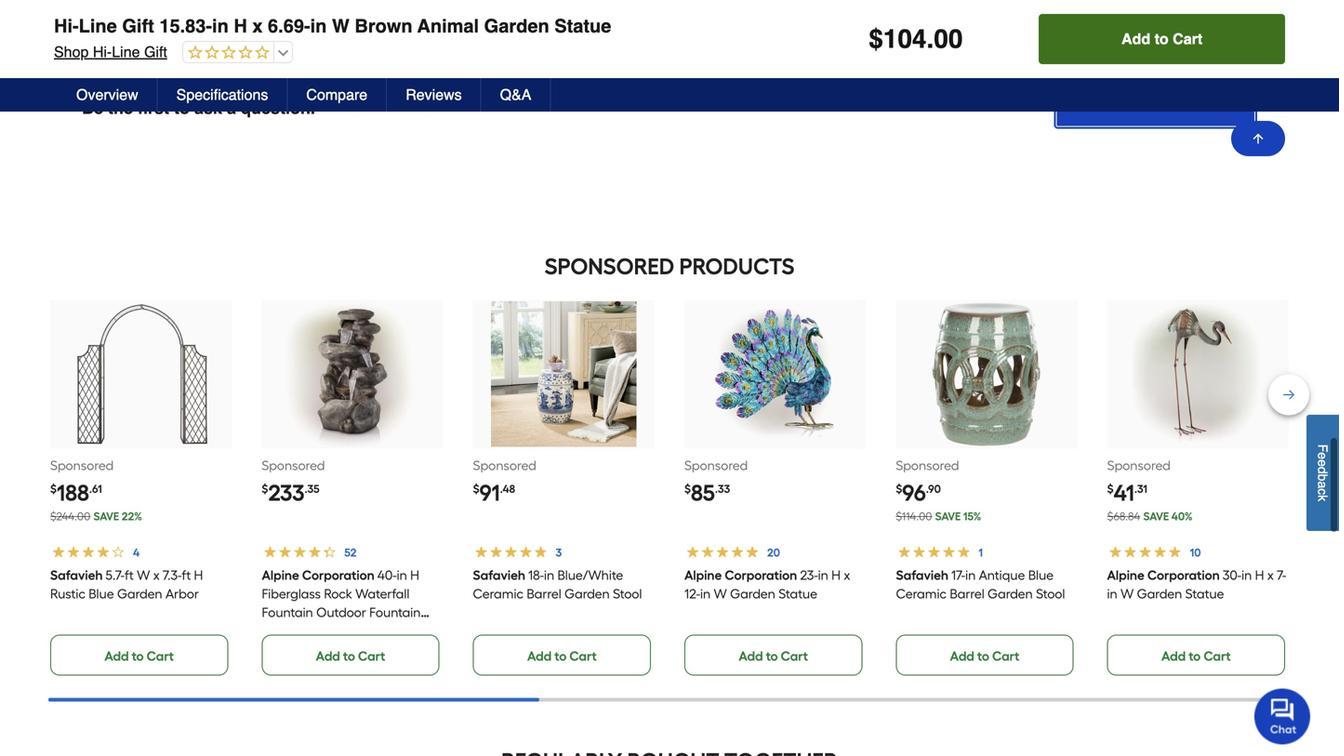 Task type: locate. For each thing, give the bounding box(es) containing it.
sponsored inside 233 list item
[[262, 458, 325, 473]]

2 ceramic from the left
[[896, 586, 947, 602]]

add to cart inside 91 'list item'
[[527, 648, 597, 664]]

stool inside 17-in antique blue ceramic barrel garden stool
[[1036, 586, 1065, 602]]

1 horizontal spatial corporation
[[725, 567, 797, 583]]

2 horizontal spatial safavieh
[[896, 567, 949, 583]]

1 horizontal spatial a
[[1133, 96, 1142, 113]]

add inside button
[[1122, 30, 1151, 47]]

1 alpine corporation from the left
[[262, 567, 374, 583]]

cart down outdoor
[[358, 648, 385, 664]]

safavieh left 17- at the bottom right
[[896, 567, 949, 583]]

$ up $114.00
[[896, 482, 903, 496]]

85
[[691, 479, 715, 506]]

garden down the blue/white
[[565, 586, 610, 602]]

1 alpine from the left
[[262, 567, 299, 583]]

1 vertical spatial gift
[[144, 43, 167, 60]]

corporation
[[302, 567, 374, 583], [725, 567, 797, 583], [1148, 567, 1220, 583]]

save for 188
[[93, 510, 119, 523]]

to inside 188 list item
[[132, 648, 144, 664]]

add down 18-in blue/white ceramic barrel garden stool
[[527, 648, 552, 664]]

1 horizontal spatial save
[[936, 510, 961, 523]]

gift
[[122, 15, 154, 37], [144, 43, 167, 60]]

0 horizontal spatial fountain
[[262, 605, 313, 620]]

corporation inside 85 list item
[[725, 567, 797, 583]]

1 add to cart link from the left
[[50, 635, 228, 676]]

add to cart link inside 91 'list item'
[[473, 635, 651, 676]]

1 horizontal spatial fountain
[[369, 605, 421, 620]]

add to cart link inside 85 list item
[[685, 635, 863, 676]]

to down 23-in h x 12-in w garden statue on the right of page
[[766, 648, 778, 664]]

x
[[252, 15, 263, 37], [153, 567, 160, 583], [844, 567, 851, 583], [1268, 567, 1274, 583]]

2 e from the top
[[1316, 460, 1331, 467]]

a inside f e e d b a c k button
[[1316, 481, 1331, 488]]

23-
[[800, 567, 818, 583]]

1 horizontal spatial barrel
[[950, 586, 985, 602]]

w left 'brown'
[[332, 15, 350, 37]]

garden down $68.84 save 40%
[[1138, 586, 1183, 602]]

save left 40%
[[1144, 510, 1170, 523]]

x inside 5.7-ft w x 7.3-ft h rustic blue garden arbor
[[153, 567, 160, 583]]

statue for 30-in h x 7- in w garden statue
[[1186, 586, 1225, 602]]

cart for 23-in h x 12-in w garden statue
[[781, 648, 808, 664]]

sponsored inside 188 list item
[[50, 458, 114, 473]]

alpine corporation
[[262, 567, 374, 583], [685, 567, 797, 583], [1108, 567, 1220, 583]]

1 horizontal spatial blue
[[1028, 567, 1054, 583]]

e up d
[[1316, 452, 1331, 460]]

$ left .35
[[262, 482, 268, 496]]

sponsored inside 91 'list item'
[[473, 458, 537, 473]]

alpine corporation down $68.84 save 40%
[[1108, 567, 1220, 583]]

$ inside the $ 233 .35
[[262, 482, 268, 496]]

96 list item
[[896, 300, 1078, 676]]

safavieh left 18-
[[473, 567, 526, 583]]

add to cart for 23-in h x 12-in w garden statue
[[739, 648, 808, 664]]

sponsored
[[545, 253, 675, 280], [50, 458, 114, 473], [262, 458, 325, 473], [473, 458, 537, 473], [685, 458, 748, 473], [896, 458, 960, 473], [1108, 458, 1171, 473]]

0 vertical spatial hi-
[[54, 15, 79, 37]]

30-
[[1223, 567, 1242, 583]]

1 safavieh from the left
[[50, 567, 103, 583]]

x left 7-
[[1268, 567, 1274, 583]]

safavieh for 96
[[896, 567, 949, 583]]

2 save from the left
[[936, 510, 961, 523]]

2 safavieh from the left
[[473, 567, 526, 583]]

h up the zero stars image
[[234, 15, 247, 37]]

add to cart link for 40-
[[262, 635, 440, 676]]

$ 91 .48
[[473, 479, 515, 506]]

$244.00 save 22%
[[50, 510, 142, 523]]

sponsored for 17-in antique blue ceramic barrel garden stool
[[896, 458, 960, 473]]

0 horizontal spatial a
[[227, 98, 236, 118]]

add to cart link for 17-
[[896, 635, 1074, 676]]

alpine corporation up 12- at the bottom right of the page
[[685, 567, 797, 583]]

w right 12- at the bottom right of the page
[[714, 586, 727, 602]]

safavieh inside 96 list item
[[896, 567, 949, 583]]

add to cart down 5.7-ft w x 7.3-ft h rustic blue garden arbor
[[105, 648, 174, 664]]

add inside 233 list item
[[316, 648, 340, 664]]

2 add to cart link from the left
[[262, 635, 440, 676]]

add to cart inside 188 list item
[[105, 648, 174, 664]]

cart down arbor
[[147, 648, 174, 664]]

1 horizontal spatial ceramic
[[896, 586, 947, 602]]

e
[[1316, 452, 1331, 460], [1316, 460, 1331, 467]]

2 corporation from the left
[[725, 567, 797, 583]]

cart inside 85 list item
[[781, 648, 808, 664]]

1 horizontal spatial safavieh
[[473, 567, 526, 583]]

fountain down fiberglass
[[262, 605, 313, 620]]

2 alpine corporation from the left
[[685, 567, 797, 583]]

1 fountain from the left
[[262, 605, 313, 620]]

barrel
[[527, 586, 562, 602], [950, 586, 985, 602]]

alpine up 12- at the bottom right of the page
[[685, 567, 722, 583]]

garden inside 17-in antique blue ceramic barrel garden stool
[[988, 586, 1033, 602]]

1 vertical spatial blue
[[89, 586, 114, 602]]

23-in h x 12-in w garden statue
[[685, 567, 851, 602]]

0 horizontal spatial safavieh
[[50, 567, 103, 583]]

line
[[79, 15, 117, 37], [112, 43, 140, 60]]

garden right 12- at the bottom right of the page
[[730, 586, 776, 602]]

$ 96 .90
[[896, 479, 941, 506]]

ft left 7.3-
[[125, 567, 134, 583]]

h up arbor
[[194, 567, 203, 583]]

to down 5.7-ft w x 7.3-ft h rustic blue garden arbor
[[132, 648, 144, 664]]

add to cart inside 41 list item
[[1162, 648, 1231, 664]]

$
[[869, 24, 884, 54], [50, 482, 57, 496], [262, 482, 268, 496], [473, 482, 480, 496], [685, 482, 691, 496], [896, 482, 903, 496], [1108, 482, 1114, 496]]

alpine up fiberglass
[[262, 567, 299, 583]]

e up b
[[1316, 460, 1331, 467]]

f e e d b a c k
[[1316, 444, 1331, 502]]

cart down 17-in antique blue ceramic barrel garden stool
[[993, 648, 1020, 664]]

1 stool from the left
[[613, 586, 642, 602]]

sponsored for 5.7-ft w x 7.3-ft h rustic blue garden arbor
[[50, 458, 114, 473]]

compare button
[[288, 78, 387, 112]]

3 add to cart link from the left
[[473, 635, 651, 676]]

$ for 188
[[50, 482, 57, 496]]

0 horizontal spatial alpine
[[262, 567, 299, 583]]

5 add to cart link from the left
[[896, 635, 1074, 676]]

2 horizontal spatial statue
[[1186, 586, 1225, 602]]

7-
[[1278, 567, 1287, 583]]

stool
[[613, 586, 642, 602], [1036, 586, 1065, 602]]

regularly bought together heading
[[48, 743, 1291, 756]]

add to cart link for 30-
[[1108, 635, 1286, 676]]

h left 7-
[[1256, 567, 1265, 583]]

add to cart down included
[[316, 648, 385, 664]]

q&a
[[500, 86, 532, 103]]

alpine corporation inside 85 list item
[[685, 567, 797, 583]]

statue
[[555, 15, 612, 37], [779, 586, 818, 602], [1186, 586, 1225, 602]]

hi- right shop
[[93, 43, 112, 60]]

alpine corporation for 85
[[685, 567, 797, 583]]

statue inside 30-in h x 7- in w garden statue
[[1186, 586, 1225, 602]]

40-in h fiberglass rock waterfall fountain outdoor fountain pump included
[[262, 567, 421, 639]]

save inside 96 list item
[[936, 510, 961, 523]]

save for 41
[[1144, 510, 1170, 523]]

to down 30-in h x 7- in w garden statue
[[1189, 648, 1201, 664]]

fountain down waterfall
[[369, 605, 421, 620]]

cart down 18-in blue/white ceramic barrel garden stool
[[570, 648, 597, 664]]

3 corporation from the left
[[1148, 567, 1220, 583]]

sponsored for 40-in h fiberglass rock waterfall fountain outdoor fountain pump included
[[262, 458, 325, 473]]

cart inside 188 list item
[[147, 648, 174, 664]]

2 stool from the left
[[1036, 586, 1065, 602]]

save for 96
[[936, 510, 961, 523]]

blue down 5.7-
[[89, 586, 114, 602]]

w
[[332, 15, 350, 37], [137, 567, 150, 583], [714, 586, 727, 602], [1121, 586, 1134, 602]]

garden inside 30-in h x 7- in w garden statue
[[1138, 586, 1183, 602]]

add to cart inside 233 list item
[[316, 648, 385, 664]]

q&a button
[[482, 78, 551, 112]]

h inside 30-in h x 7- in w garden statue
[[1256, 567, 1265, 583]]

to inside 96 list item
[[978, 648, 990, 664]]

statue inside 23-in h x 12-in w garden statue
[[779, 586, 818, 602]]

to up ask a question
[[1155, 30, 1169, 47]]

0 horizontal spatial ceramic
[[473, 586, 524, 602]]

$ for 233
[[262, 482, 268, 496]]

2 horizontal spatial a
[[1316, 481, 1331, 488]]

$ inside $ 41 .31
[[1108, 482, 1114, 496]]

to inside 233 list item
[[343, 648, 355, 664]]

add to cart link down 17-in antique blue ceramic barrel garden stool
[[896, 635, 1074, 676]]

cart down 23-in h x 12-in w garden statue on the right of page
[[781, 648, 808, 664]]

add to cart down 23-in h x 12-in w garden statue on the right of page
[[739, 648, 808, 664]]

to inside 91 'list item'
[[555, 648, 567, 664]]

blue right antique on the bottom right of the page
[[1028, 567, 1054, 583]]

add down included
[[316, 648, 340, 664]]

garden
[[484, 15, 550, 37], [117, 586, 162, 602], [565, 586, 610, 602], [730, 586, 776, 602], [988, 586, 1033, 602], [1138, 586, 1183, 602]]

blue inside 17-in antique blue ceramic barrel garden stool
[[1028, 567, 1054, 583]]

add to cart down 17-in antique blue ceramic barrel garden stool
[[950, 648, 1020, 664]]

ft up arbor
[[182, 567, 191, 583]]

0 horizontal spatial blue
[[89, 586, 114, 602]]

reviews button
[[387, 78, 482, 112]]

k
[[1316, 495, 1331, 502]]

save left 22%
[[93, 510, 119, 523]]

alpine corporation up rock
[[262, 567, 374, 583]]

save inside 41 list item
[[1144, 510, 1170, 523]]

add to cart link
[[50, 635, 228, 676], [262, 635, 440, 676], [473, 635, 651, 676], [685, 635, 863, 676], [896, 635, 1074, 676], [1108, 635, 1286, 676]]

sponsored inside 96 list item
[[896, 458, 960, 473]]

add to cart up ask a question
[[1122, 30, 1203, 47]]

1 ft from the left
[[125, 567, 134, 583]]

overview button
[[58, 78, 158, 112]]

add inside 85 list item
[[739, 648, 763, 664]]

$ left .48
[[473, 482, 480, 496]]

add for 23-in h x 12-in w garden statue
[[739, 648, 763, 664]]

safavieh inside 188 list item
[[50, 567, 103, 583]]

2 barrel from the left
[[950, 586, 985, 602]]

85 list item
[[685, 300, 866, 676]]

2 horizontal spatial alpine
[[1108, 567, 1145, 583]]

1 horizontal spatial alpine corporation
[[685, 567, 797, 583]]

add down 5.7-ft w x 7.3-ft h rustic blue garden arbor
[[105, 648, 129, 664]]

to inside 85 list item
[[766, 648, 778, 664]]

sponsored for 23-in h x 12-in w garden statue
[[685, 458, 748, 473]]

garden inside 5.7-ft w x 7.3-ft h rustic blue garden arbor
[[117, 586, 162, 602]]

included
[[300, 623, 351, 639]]

cart down 30-in h x 7- in w garden statue
[[1204, 648, 1231, 664]]

1 horizontal spatial hi-
[[93, 43, 112, 60]]

add to cart down 30-in h x 7- in w garden statue
[[1162, 648, 1231, 664]]

line up questions
[[112, 43, 140, 60]]

to inside 41 list item
[[1189, 648, 1201, 664]]

add to cart link down outdoor
[[262, 635, 440, 676]]

cart inside 96 list item
[[993, 648, 1020, 664]]

add inside 188 list item
[[105, 648, 129, 664]]

alpine corporation inside 233 list item
[[262, 567, 374, 583]]

add to cart link down 23-in h x 12-in w garden statue on the right of page
[[685, 635, 863, 676]]

corporation up rock
[[302, 567, 374, 583]]

barrel down 18-
[[527, 586, 562, 602]]

1 save from the left
[[93, 510, 119, 523]]

arbor
[[166, 586, 199, 602]]

add down 30-in h x 7- in w garden statue
[[1162, 648, 1186, 664]]

f e e d b a c k button
[[1307, 415, 1340, 531]]

1 ceramic from the left
[[473, 586, 524, 602]]

2 horizontal spatial alpine corporation
[[1108, 567, 1220, 583]]

add inside 91 'list item'
[[527, 648, 552, 664]]

3 save from the left
[[1144, 510, 1170, 523]]

add inside 41 list item
[[1162, 648, 1186, 664]]

alpine inside 233 list item
[[262, 567, 299, 583]]

cart for 18-in blue/white ceramic barrel garden stool
[[570, 648, 597, 664]]

x inside 30-in h x 7- in w garden statue
[[1268, 567, 1274, 583]]

6 add to cart link from the left
[[1108, 635, 1286, 676]]

ceramic
[[473, 586, 524, 602], [896, 586, 947, 602]]

add up ask a question
[[1122, 30, 1151, 47]]

x right 23-
[[844, 567, 851, 583]]

add to cart link inside 96 list item
[[896, 635, 1074, 676]]

line up shop hi-line gift
[[79, 15, 117, 37]]

$ inside $ 91 .48
[[473, 482, 480, 496]]

alpine down $68.84 in the right bottom of the page
[[1108, 567, 1145, 583]]

add to cart inside 85 list item
[[739, 648, 808, 664]]

save left the '15%'
[[936, 510, 961, 523]]

4 add to cart link from the left
[[685, 635, 863, 676]]

2 alpine from the left
[[685, 567, 722, 583]]

0 vertical spatial line
[[79, 15, 117, 37]]

0 horizontal spatial ft
[[125, 567, 134, 583]]

safavieh
[[50, 567, 103, 583], [473, 567, 526, 583], [896, 567, 949, 583]]

h right 40-
[[410, 567, 419, 583]]

$ left .
[[869, 24, 884, 54]]

add to cart link inside 188 list item
[[50, 635, 228, 676]]

add inside 96 list item
[[950, 648, 975, 664]]

$ left .31
[[1108, 482, 1114, 496]]

in inside 17-in antique blue ceramic barrel garden stool
[[966, 567, 976, 583]]

alpine corporation 23-in h x 12-in w garden statue image
[[703, 302, 848, 447]]

add for 17-in antique blue ceramic barrel garden stool
[[950, 648, 975, 664]]

gift up shop hi-line gift
[[122, 15, 154, 37]]

0 vertical spatial gift
[[122, 15, 154, 37]]

barrel inside 18-in blue/white ceramic barrel garden stool
[[527, 586, 562, 602]]

1 vertical spatial hi-
[[93, 43, 112, 60]]

safavieh up rustic
[[50, 567, 103, 583]]

add to cart link down 30-in h x 7- in w garden statue
[[1108, 635, 1286, 676]]

garden down 5.7-
[[117, 586, 162, 602]]

h inside 23-in h x 12-in w garden statue
[[832, 567, 841, 583]]

ask a question
[[1102, 96, 1210, 113]]

0 horizontal spatial alpine corporation
[[262, 567, 374, 583]]

add to cart
[[1122, 30, 1203, 47], [105, 648, 174, 664], [316, 648, 385, 664], [527, 648, 597, 664], [739, 648, 808, 664], [950, 648, 1020, 664], [1162, 648, 1231, 664]]

chevron up image
[[1252, 0, 1271, 13]]

91
[[480, 479, 500, 506]]

add to cart link down 5.7-ft w x 7.3-ft h rustic blue garden arbor
[[50, 635, 228, 676]]

$ 41 .31
[[1108, 479, 1148, 506]]

2 horizontal spatial save
[[1144, 510, 1170, 523]]

to for 17-in antique blue ceramic barrel garden stool
[[978, 648, 990, 664]]

alpine inside 85 list item
[[685, 567, 722, 583]]

1 horizontal spatial stool
[[1036, 586, 1065, 602]]

0 horizontal spatial barrel
[[527, 586, 562, 602]]

cart inside 41 list item
[[1204, 648, 1231, 664]]

cart up question
[[1173, 30, 1203, 47]]

barrel down 17- at the bottom right
[[950, 586, 985, 602]]

$ inside $ 85 .33
[[685, 482, 691, 496]]

add for 30-in h x 7- in w garden statue
[[1162, 648, 1186, 664]]

.33
[[715, 482, 730, 496]]

0 horizontal spatial save
[[93, 510, 119, 523]]

cart inside 91 'list item'
[[570, 648, 597, 664]]

to down included
[[343, 648, 355, 664]]

outdoor
[[316, 605, 366, 620]]

1 barrel from the left
[[527, 586, 562, 602]]

ft
[[125, 567, 134, 583], [182, 567, 191, 583]]

corporation left 23-
[[725, 567, 797, 583]]

corporation inside 233 list item
[[302, 567, 374, 583]]

save inside 188 list item
[[93, 510, 119, 523]]

$ for 85
[[685, 482, 691, 496]]

1 corporation from the left
[[302, 567, 374, 583]]

garden down antique on the bottom right of the page
[[988, 586, 1033, 602]]

a
[[1133, 96, 1142, 113], [227, 98, 236, 118], [1316, 481, 1331, 488]]

hi-line gift 15.83-in h x 6.69-in w brown animal garden statue
[[54, 15, 612, 37]]

hi-
[[54, 15, 79, 37], [93, 43, 112, 60]]

zero stars image
[[183, 45, 270, 62]]

.
[[927, 24, 934, 54]]

w down $68.84 in the right bottom of the page
[[1121, 586, 1134, 602]]

$ inside $ 96 .90
[[896, 482, 903, 496]]

h for 23-in h x 12-in w garden statue
[[832, 567, 841, 583]]

add to cart inside 96 list item
[[950, 648, 1020, 664]]

$ for 96
[[896, 482, 903, 496]]

0 horizontal spatial stool
[[613, 586, 642, 602]]

add to cart link for 5.7-
[[50, 635, 228, 676]]

3 safavieh from the left
[[896, 567, 949, 583]]

gift down 15.83-
[[144, 43, 167, 60]]

x left 7.3-
[[153, 567, 160, 583]]

0 horizontal spatial corporation
[[302, 567, 374, 583]]

6.69-
[[268, 15, 310, 37]]

cart inside 233 list item
[[358, 648, 385, 664]]

cart inside button
[[1173, 30, 1203, 47]]

blue
[[1028, 567, 1054, 583], [89, 586, 114, 602]]

3 alpine corporation from the left
[[1108, 567, 1220, 583]]

to inside button
[[1155, 30, 1169, 47]]

add to cart link down 18-in blue/white ceramic barrel garden stool
[[473, 635, 651, 676]]

add to cart for 18-in blue/white ceramic barrel garden stool
[[527, 648, 597, 664]]

cart for 30-in h x 7- in w garden statue
[[1204, 648, 1231, 664]]

to down 17-in antique blue ceramic barrel garden stool
[[978, 648, 990, 664]]

safavieh 18-in blue/white ceramic barrel garden stool image
[[491, 302, 637, 447]]

w inside 30-in h x 7- in w garden statue
[[1121, 586, 1134, 602]]

x inside 23-in h x 12-in w garden statue
[[844, 567, 851, 583]]

add to cart link inside 233 list item
[[262, 635, 440, 676]]

h right 23-
[[832, 567, 841, 583]]

b
[[1316, 474, 1331, 481]]

.35
[[305, 482, 320, 496]]

$ for 41
[[1108, 482, 1114, 496]]

h
[[234, 15, 247, 37], [194, 567, 203, 583], [410, 567, 419, 583], [832, 567, 841, 583], [1256, 567, 1265, 583]]

h for 40-in h fiberglass rock waterfall fountain outdoor fountain pump included
[[410, 567, 419, 583]]

add down 17-in antique blue ceramic barrel garden stool
[[950, 648, 975, 664]]

$ up $244.00
[[50, 482, 57, 496]]

1 horizontal spatial statue
[[779, 586, 818, 602]]

sponsored inside 85 list item
[[685, 458, 748, 473]]

1 horizontal spatial ft
[[182, 567, 191, 583]]

a inside 0 questions be the first to ask a question.
[[227, 98, 236, 118]]

hi- up shop
[[54, 15, 79, 37]]

add to cart link inside 41 list item
[[1108, 635, 1286, 676]]

to
[[1155, 30, 1169, 47], [174, 98, 190, 118], [132, 648, 144, 664], [343, 648, 355, 664], [555, 648, 567, 664], [766, 648, 778, 664], [978, 648, 990, 664], [1189, 648, 1201, 664]]

3 alpine from the left
[[1108, 567, 1145, 583]]

1 e from the top
[[1316, 452, 1331, 460]]

w right 5.7-
[[137, 567, 150, 583]]

$ left .33
[[685, 482, 691, 496]]

add down 23-in h x 12-in w garden statue on the right of page
[[739, 648, 763, 664]]

rock
[[324, 586, 352, 602]]

2 fountain from the left
[[369, 605, 421, 620]]

southdeep products heading
[[48, 248, 1291, 285]]

add to cart down 18-in blue/white ceramic barrel garden stool
[[527, 648, 597, 664]]

1 horizontal spatial alpine
[[685, 567, 722, 583]]

corporation left 30-
[[1148, 567, 1220, 583]]

to left ask
[[174, 98, 190, 118]]

sponsored inside 41 list item
[[1108, 458, 1171, 473]]

0 vertical spatial blue
[[1028, 567, 1054, 583]]

$ inside $ 188 .61
[[50, 482, 57, 496]]

2 horizontal spatial corporation
[[1148, 567, 1220, 583]]

statue for 23-in h x 12-in w garden statue
[[779, 586, 818, 602]]

h inside 40-in h fiberglass rock waterfall fountain outdoor fountain pump included
[[410, 567, 419, 583]]

ask
[[1102, 96, 1129, 113]]

233 list item
[[262, 300, 443, 676]]

to down 18-in blue/white ceramic barrel garden stool
[[555, 648, 567, 664]]

to for 30-in h x 7- in w garden statue
[[1189, 648, 1201, 664]]



Task type: vqa. For each thing, say whether or not it's contained in the screenshot.


Task type: describe. For each thing, give the bounding box(es) containing it.
cart for 5.7-ft w x 7.3-ft h rustic blue garden arbor
[[147, 648, 174, 664]]

products
[[680, 253, 795, 280]]

alpine corporation inside 41 list item
[[1108, 567, 1220, 583]]

add for 18-in blue/white ceramic barrel garden stool
[[527, 648, 552, 664]]

rustic
[[50, 586, 86, 602]]

h for 30-in h x 7- in w garden statue
[[1256, 567, 1265, 583]]

$ 233 .35
[[262, 479, 320, 506]]

question.
[[241, 98, 315, 118]]

alpine inside 41 list item
[[1108, 567, 1145, 583]]

.48
[[500, 482, 515, 496]]

questions
[[94, 79, 167, 96]]

alpine for 233
[[262, 567, 299, 583]]

add to cart link for 23-
[[685, 635, 863, 676]]

safavieh 5.7-ft w x 7.3-ft h rustic blue garden arbor image
[[68, 302, 214, 447]]

fiberglass
[[262, 586, 321, 602]]

brown
[[355, 15, 413, 37]]

188
[[57, 479, 89, 506]]

12-
[[685, 586, 701, 602]]

sponsored for 18-in blue/white ceramic barrel garden stool
[[473, 458, 537, 473]]

sponsored inside southdeep products 'heading'
[[545, 253, 675, 280]]

add to cart for 5.7-ft w x 7.3-ft h rustic blue garden arbor
[[105, 648, 174, 664]]

safavieh 17-in antique blue ceramic barrel garden stool image
[[914, 302, 1060, 447]]

to for 40-in h fiberglass rock waterfall fountain outdoor fountain pump included
[[343, 648, 355, 664]]

18-
[[529, 567, 544, 583]]

0
[[82, 79, 90, 96]]

x for 23-in h x 12-in w garden statue
[[844, 567, 851, 583]]

$ 104 . 00
[[869, 24, 963, 54]]

0 questions be the first to ask a question.
[[82, 79, 315, 118]]

to for 5.7-ft w x 7.3-ft h rustic blue garden arbor
[[132, 648, 144, 664]]

add to cart inside button
[[1122, 30, 1203, 47]]

233
[[268, 479, 305, 506]]

17-
[[952, 567, 966, 583]]

40%
[[1172, 510, 1193, 523]]

91 list item
[[473, 300, 655, 676]]

.90
[[926, 482, 941, 496]]

stool inside 18-in blue/white ceramic barrel garden stool
[[613, 586, 642, 602]]

blue/white
[[558, 567, 624, 583]]

w inside 23-in h x 12-in w garden statue
[[714, 586, 727, 602]]

corporation for 85
[[725, 567, 797, 583]]

w inside 5.7-ft w x 7.3-ft h rustic blue garden arbor
[[137, 567, 150, 583]]

add to cart button
[[1039, 14, 1286, 64]]

$ 188 .61
[[50, 479, 102, 506]]

c
[[1316, 488, 1331, 495]]

alpine corporation 40-in h fiberglass rock waterfall fountain outdoor fountain pump included image
[[280, 302, 425, 447]]

the
[[108, 98, 133, 118]]

.31
[[1135, 482, 1148, 496]]

barrel inside 17-in antique blue ceramic barrel garden stool
[[950, 586, 985, 602]]

overview
[[76, 86, 138, 103]]

$ for 91
[[473, 482, 480, 496]]

15.83-
[[159, 15, 212, 37]]

blue inside 5.7-ft w x 7.3-ft h rustic blue garden arbor
[[89, 586, 114, 602]]

ceramic inside 18-in blue/white ceramic barrel garden stool
[[473, 586, 524, 602]]

shop
[[54, 43, 89, 60]]

cart for 40-in h fiberglass rock waterfall fountain outdoor fountain pump included
[[358, 648, 385, 664]]

0 horizontal spatial hi-
[[54, 15, 79, 37]]

41 list item
[[1108, 300, 1289, 676]]

reviews
[[406, 86, 462, 103]]

to for 18-in blue/white ceramic barrel garden stool
[[555, 648, 567, 664]]

18-in blue/white ceramic barrel garden stool
[[473, 567, 642, 602]]

first
[[138, 98, 169, 118]]

sponsored for 30-in h x 7- in w garden statue
[[1108, 458, 1171, 473]]

17-in antique blue ceramic barrel garden stool
[[896, 567, 1065, 602]]

question
[[1146, 96, 1210, 113]]

alpine corporation 30-in h x 7-in w garden statue image
[[1126, 302, 1271, 447]]

x for 5.7-ft w x 7.3-ft h rustic blue garden arbor
[[153, 567, 160, 583]]

to for 23-in h x 12-in w garden statue
[[766, 648, 778, 664]]

add to cart for 40-in h fiberglass rock waterfall fountain outdoor fountain pump included
[[316, 648, 385, 664]]

chat invite button image
[[1255, 688, 1312, 745]]

ask a question button
[[1055, 80, 1258, 129]]

alpine for 85
[[685, 567, 722, 583]]

$114.00
[[896, 510, 933, 523]]

ask
[[194, 98, 222, 118]]

$68.84
[[1108, 510, 1141, 523]]

add to cart for 17-in antique blue ceramic barrel garden stool
[[950, 648, 1020, 664]]

garden right animal
[[484, 15, 550, 37]]

antique
[[979, 567, 1025, 583]]

add to cart for 30-in h x 7- in w garden statue
[[1162, 648, 1231, 664]]

to inside 0 questions be the first to ask a question.
[[174, 98, 190, 118]]

x for 30-in h x 7- in w garden statue
[[1268, 567, 1274, 583]]

22%
[[122, 510, 142, 523]]

7.3-
[[163, 567, 182, 583]]

ceramic inside 17-in antique blue ceramic barrel garden stool
[[896, 586, 947, 602]]

15%
[[964, 510, 982, 523]]

alpine corporation for 233
[[262, 567, 374, 583]]

$ 85 .33
[[685, 479, 730, 506]]

a inside 'ask a question' button
[[1133, 96, 1142, 113]]

add for 5.7-ft w x 7.3-ft h rustic blue garden arbor
[[105, 648, 129, 664]]

compare
[[306, 86, 368, 103]]

x left 6.69-
[[252, 15, 263, 37]]

$68.84 save 40%
[[1108, 510, 1193, 523]]

corporation inside 41 list item
[[1148, 567, 1220, 583]]

cart for 17-in antique blue ceramic barrel garden stool
[[993, 648, 1020, 664]]

in inside 40-in h fiberglass rock waterfall fountain outdoor fountain pump included
[[397, 567, 407, 583]]

96
[[903, 479, 926, 506]]

104
[[884, 24, 927, 54]]

188 list item
[[50, 300, 232, 676]]

$114.00 save 15%
[[896, 510, 982, 523]]

in inside 18-in blue/white ceramic barrel garden stool
[[544, 567, 555, 583]]

2 ft from the left
[[182, 567, 191, 583]]

.61
[[89, 482, 102, 496]]

1 vertical spatial line
[[112, 43, 140, 60]]

pump
[[262, 623, 297, 639]]

d
[[1316, 467, 1331, 474]]

specifications
[[176, 86, 268, 103]]

corporation for 233
[[302, 567, 374, 583]]

$ for 104
[[869, 24, 884, 54]]

safavieh for 188
[[50, 567, 103, 583]]

add for 40-in h fiberglass rock waterfall fountain outdoor fountain pump included
[[316, 648, 340, 664]]

41
[[1114, 479, 1135, 506]]

30-in h x 7- in w garden statue
[[1108, 567, 1287, 602]]

5.7-ft w x 7.3-ft h rustic blue garden arbor
[[50, 567, 203, 602]]

$244.00
[[50, 510, 90, 523]]

shop hi-line gift
[[54, 43, 167, 60]]

garden inside 18-in blue/white ceramic barrel garden stool
[[565, 586, 610, 602]]

animal
[[418, 15, 479, 37]]

add to cart link for 18-
[[473, 635, 651, 676]]

garden inside 23-in h x 12-in w garden statue
[[730, 586, 776, 602]]

safavieh inside 91 'list item'
[[473, 567, 526, 583]]

sponsored products
[[545, 253, 795, 280]]

arrow up image
[[1251, 131, 1266, 146]]

h inside 5.7-ft w x 7.3-ft h rustic blue garden arbor
[[194, 567, 203, 583]]

5.7-
[[106, 567, 125, 583]]

0 horizontal spatial statue
[[555, 15, 612, 37]]

specifications button
[[158, 78, 288, 112]]

waterfall
[[355, 586, 410, 602]]

f
[[1316, 444, 1331, 452]]

00
[[934, 24, 963, 54]]

be
[[82, 98, 103, 118]]

40-
[[377, 567, 397, 583]]



